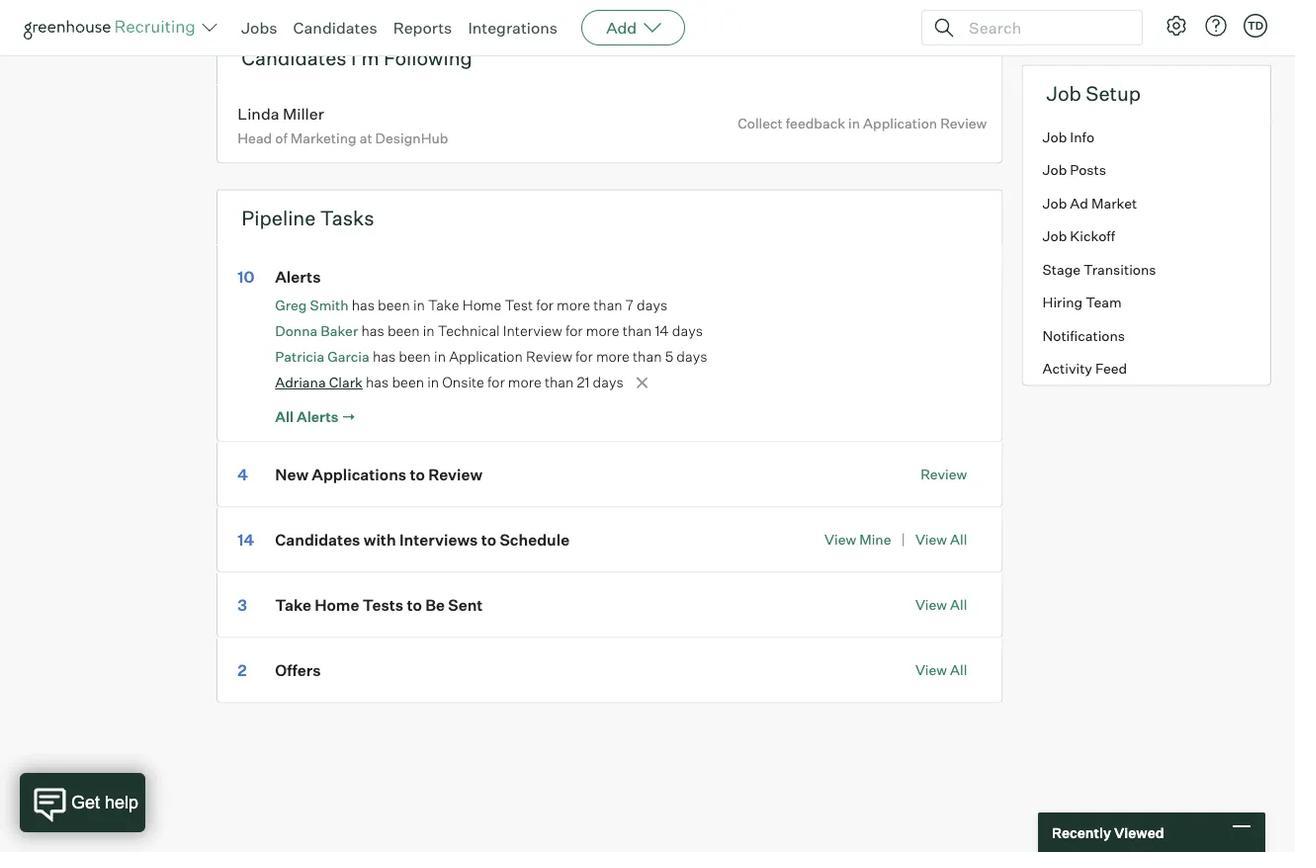 Task type: vqa. For each thing, say whether or not it's contained in the screenshot.
LinkedIn
no



Task type: locate. For each thing, give the bounding box(es) containing it.
take inside greg smith has been in take home test for more than 7 days donna baker has been in technical interview for more than 14 days patricia garcia has been in application review for more than 5 days
[[428, 297, 459, 315]]

0 vertical spatial 14
[[655, 322, 669, 340]]

1 horizontal spatial 14
[[655, 322, 669, 340]]

take right 3 link
[[275, 596, 311, 615]]

pipeline tasks
[[241, 206, 374, 231]]

more down interview
[[508, 374, 542, 392]]

alerts left → on the top left of page
[[297, 408, 339, 426]]

1 vertical spatial take
[[275, 596, 311, 615]]

job posts link
[[1023, 154, 1270, 187]]

0 horizontal spatial application
[[449, 348, 523, 366]]

all alerts → link
[[275, 407, 356, 427]]

recently
[[1052, 824, 1111, 841]]

job inside 'link'
[[1043, 129, 1067, 146]]

Search text field
[[964, 13, 1124, 42]]

integrations link
[[468, 18, 558, 38]]

candidates for candidates with interviews to schedule
[[275, 531, 360, 550]]

job left ad
[[1043, 195, 1067, 212]]

more down the '7'
[[596, 348, 630, 366]]

14 link
[[237, 531, 272, 550]]

activity feed
[[1043, 361, 1127, 378]]

team
[[1086, 294, 1122, 312]]

1 horizontal spatial home
[[462, 297, 502, 315]]

2 vertical spatial view all link
[[915, 662, 967, 679]]

reports
[[393, 18, 452, 38]]

designhub
[[375, 130, 448, 147]]

view all link for take home tests to be sent
[[915, 597, 967, 614]]

has right 'baker'
[[361, 322, 384, 340]]

application down "technical"
[[449, 348, 523, 366]]

donna
[[275, 323, 318, 340]]

14 up 5 on the top of page
[[655, 322, 669, 340]]

3
[[237, 596, 247, 615]]

home up "technical"
[[462, 297, 502, 315]]

2
[[237, 661, 247, 681]]

job left info on the top of page
[[1043, 129, 1067, 146]]

interview
[[503, 322, 562, 340]]

candidates down "jobs" link
[[241, 46, 347, 70]]

pipeline
[[241, 206, 316, 231]]

1 vertical spatial application
[[449, 348, 523, 366]]

greg smith has been in take home test for more than 7 days donna baker has been in technical interview for more than 14 days patricia garcia has been in application review for more than 5 days
[[275, 297, 707, 366]]

than left 5 on the top of page
[[633, 348, 662, 366]]

collect
[[738, 116, 783, 133]]

candidates up candidates i'm following
[[293, 18, 377, 38]]

2 link
[[237, 661, 272, 681]]

activity feed link
[[1023, 353, 1270, 386]]

1 vertical spatial alerts
[[297, 408, 339, 426]]

for right interview
[[565, 322, 583, 340]]

candidates for candidates i'm following
[[241, 46, 347, 70]]

1 vertical spatial candidates
[[241, 46, 347, 70]]

to right 'applications' in the bottom left of the page
[[410, 466, 425, 485]]

home inside greg smith has been in take home test for more than 7 days donna baker has been in technical interview for more than 14 days patricia garcia has been in application review for more than 5 days
[[462, 297, 502, 315]]

14
[[655, 322, 669, 340], [237, 531, 254, 550]]

of
[[275, 130, 287, 147]]

greenhouse recruiting image
[[24, 16, 202, 40]]

job kickoff link
[[1023, 220, 1270, 253]]

days right 21
[[593, 374, 623, 392]]

0 vertical spatial view all link
[[915, 532, 967, 549]]

application
[[863, 116, 937, 133], [449, 348, 523, 366]]

tasks
[[320, 206, 374, 231]]

home
[[462, 297, 502, 315], [315, 596, 359, 615]]

patricia
[[275, 349, 324, 366]]

been right 'baker'
[[387, 322, 420, 340]]

garcia
[[327, 349, 369, 366]]

job left posts
[[1043, 162, 1067, 179]]

info
[[1070, 129, 1094, 146]]

home left tests
[[315, 596, 359, 615]]

add
[[606, 18, 637, 38]]

|
[[901, 531, 905, 549]]

candidates left the with
[[275, 531, 360, 550]]

to for interviews
[[481, 531, 496, 550]]

all inside view mine | view all
[[950, 532, 967, 549]]

4 link
[[237, 466, 272, 485]]

21
[[577, 374, 590, 392]]

10 link
[[237, 268, 272, 287]]

0 horizontal spatial home
[[315, 596, 359, 615]]

1 vertical spatial view all link
[[915, 597, 967, 614]]

been right smith
[[378, 297, 410, 315]]

in
[[848, 116, 860, 133], [413, 297, 425, 315], [423, 322, 435, 340], [434, 348, 446, 366], [427, 374, 439, 392]]

viewed
[[1114, 824, 1164, 841]]

more
[[557, 297, 590, 315], [586, 322, 620, 340], [596, 348, 630, 366], [508, 374, 542, 392]]

2 view all from the top
[[915, 662, 967, 679]]

view all
[[915, 597, 967, 614], [915, 662, 967, 679]]

job up job info
[[1047, 81, 1081, 106]]

0 vertical spatial view all
[[915, 597, 967, 614]]

to left schedule
[[481, 531, 496, 550]]

job kickoff
[[1043, 228, 1115, 245]]

more up 21
[[586, 322, 620, 340]]

4
[[237, 466, 248, 485]]

miller
[[283, 104, 324, 124]]

alerts inside all alerts → link
[[297, 408, 339, 426]]

at
[[360, 130, 372, 147]]

feed
[[1095, 361, 1127, 378]]

0 vertical spatial home
[[462, 297, 502, 315]]

stage transitions
[[1043, 261, 1156, 278]]

0 vertical spatial take
[[428, 297, 459, 315]]

days up 5 on the top of page
[[672, 322, 703, 340]]

been up adriana clark has been in onsite for more than 21 days on the left of the page
[[399, 348, 431, 366]]

application inside greg smith has been in take home test for more than 7 days donna baker has been in technical interview for more than 14 days patricia garcia has been in application review for more than 5 days
[[449, 348, 523, 366]]

1 vertical spatial to
[[481, 531, 496, 550]]

notifications link
[[1023, 320, 1270, 353]]

to for tests
[[407, 596, 422, 615]]

onsite
[[442, 374, 484, 392]]

1 horizontal spatial application
[[863, 116, 937, 133]]

job
[[1047, 81, 1081, 106], [1043, 129, 1067, 146], [1043, 162, 1067, 179], [1043, 195, 1067, 212], [1043, 228, 1067, 245]]

14 down 4
[[237, 531, 254, 550]]

all
[[275, 408, 294, 426], [950, 532, 967, 549], [950, 597, 967, 614], [950, 662, 967, 679]]

for right test
[[536, 297, 554, 315]]

adriana clark link
[[275, 374, 363, 392]]

1 view all from the top
[[915, 597, 967, 614]]

view all for take home tests to be sent
[[915, 597, 967, 614]]

than left 21
[[545, 374, 574, 392]]

application right feedback
[[863, 116, 937, 133]]

2 view all link from the top
[[915, 597, 967, 614]]

job for job ad market
[[1043, 195, 1067, 212]]

1 vertical spatial view all
[[915, 662, 967, 679]]

14 inside greg smith has been in take home test for more than 7 days donna baker has been in technical interview for more than 14 days patricia garcia has been in application review for more than 5 days
[[655, 322, 669, 340]]

2 vertical spatial candidates
[[275, 531, 360, 550]]

10
[[237, 268, 255, 287]]

jobs
[[241, 18, 277, 38]]

schedule
[[500, 531, 570, 550]]

take
[[428, 297, 459, 315], [275, 596, 311, 615]]

candidates link
[[293, 18, 377, 38]]

job up stage
[[1043, 228, 1067, 245]]

td button
[[1240, 10, 1271, 42]]

alerts up the 'greg'
[[275, 268, 321, 287]]

0 vertical spatial to
[[410, 466, 425, 485]]

td button
[[1244, 14, 1267, 38]]

for
[[536, 297, 554, 315], [565, 322, 583, 340], [575, 348, 593, 366], [487, 374, 505, 392]]

0 horizontal spatial 14
[[237, 531, 254, 550]]

0 horizontal spatial take
[[275, 596, 311, 615]]

take up "technical"
[[428, 297, 459, 315]]

been
[[378, 297, 410, 315], [387, 322, 420, 340], [399, 348, 431, 366], [392, 374, 424, 392]]

0 vertical spatial candidates
[[293, 18, 377, 38]]

than down the '7'
[[623, 322, 652, 340]]

reports link
[[393, 18, 452, 38]]

to left be in the left bottom of the page
[[407, 596, 422, 615]]

applications
[[312, 466, 406, 485]]

1 vertical spatial 14
[[237, 531, 254, 550]]

2 vertical spatial to
[[407, 596, 422, 615]]

5
[[665, 348, 673, 366]]

review link
[[921, 466, 967, 484]]

ad
[[1070, 195, 1088, 212]]

1 horizontal spatial take
[[428, 297, 459, 315]]

for up 21
[[575, 348, 593, 366]]

view all link for offers
[[915, 662, 967, 679]]

i'm
[[351, 46, 379, 70]]

donna baker link
[[275, 323, 358, 340]]

3 view all link from the top
[[915, 662, 967, 679]]

with
[[364, 531, 396, 550]]

to
[[410, 466, 425, 485], [481, 531, 496, 550], [407, 596, 422, 615]]

linda miller head of marketing at designhub
[[237, 104, 448, 147]]

than
[[593, 297, 623, 315], [623, 322, 652, 340], [633, 348, 662, 366], [545, 374, 574, 392]]

view all for offers
[[915, 662, 967, 679]]



Task type: describe. For each thing, give the bounding box(es) containing it.
transitions
[[1084, 261, 1156, 278]]

adriana
[[275, 374, 326, 392]]

candidates for candidates link
[[293, 18, 377, 38]]

7
[[626, 297, 634, 315]]

linda
[[237, 104, 279, 124]]

feedback
[[786, 116, 845, 133]]

notifications
[[1043, 327, 1125, 345]]

0 vertical spatial application
[[863, 116, 937, 133]]

hiring team
[[1043, 294, 1122, 312]]

days right the '7'
[[637, 297, 667, 315]]

test
[[505, 297, 533, 315]]

has right garcia
[[373, 348, 396, 366]]

job for job setup
[[1047, 81, 1081, 106]]

job ad market
[[1043, 195, 1137, 212]]

add button
[[581, 10, 685, 45]]

has right smith
[[352, 297, 375, 315]]

tests
[[363, 596, 404, 615]]

1 vertical spatial home
[[315, 596, 359, 615]]

patricia garcia link
[[275, 349, 369, 366]]

review inside greg smith has been in take home test for more than 7 days donna baker has been in technical interview for more than 14 days patricia garcia has been in application review for more than 5 days
[[526, 348, 572, 366]]

setup
[[1086, 81, 1141, 106]]

clark
[[329, 374, 363, 392]]

head
[[237, 130, 272, 147]]

adriana clark has been in onsite for more than 21 days
[[275, 374, 623, 392]]

greg smith link
[[275, 297, 349, 315]]

hiring team link
[[1023, 286, 1270, 320]]

recently viewed
[[1052, 824, 1164, 841]]

days right 5 on the top of page
[[677, 348, 707, 366]]

view mine | view all
[[825, 531, 967, 549]]

activity
[[1043, 361, 1092, 378]]

technical
[[438, 322, 500, 340]]

take home tests to be sent
[[275, 596, 483, 615]]

more up interview
[[557, 297, 590, 315]]

posts
[[1070, 162, 1106, 179]]

td
[[1247, 19, 1264, 32]]

be
[[425, 596, 445, 615]]

baker
[[321, 323, 358, 340]]

greg
[[275, 297, 307, 315]]

job for job kickoff
[[1043, 228, 1067, 245]]

smith
[[310, 297, 349, 315]]

job for job posts
[[1043, 162, 1067, 179]]

all alerts →
[[275, 408, 356, 426]]

job info
[[1043, 129, 1094, 146]]

interviews
[[399, 531, 478, 550]]

configure image
[[1165, 14, 1188, 38]]

3 link
[[237, 596, 272, 615]]

than left the '7'
[[593, 297, 623, 315]]

sent
[[448, 596, 483, 615]]

marketing
[[290, 130, 357, 147]]

job posts
[[1043, 162, 1106, 179]]

integrations
[[468, 18, 558, 38]]

candidates i'm following
[[241, 46, 472, 70]]

→
[[342, 408, 356, 426]]

following
[[383, 46, 472, 70]]

job setup
[[1047, 81, 1141, 106]]

offers
[[275, 661, 321, 681]]

0 vertical spatial alerts
[[275, 268, 321, 287]]

for right onsite
[[487, 374, 505, 392]]

1 view all link from the top
[[915, 532, 967, 549]]

has right the "clark"
[[366, 374, 389, 392]]

jobs link
[[241, 18, 277, 38]]

been left onsite
[[392, 374, 424, 392]]

job for job info
[[1043, 129, 1067, 146]]

new
[[275, 466, 309, 485]]

hiring
[[1043, 294, 1083, 312]]

view mine link
[[825, 532, 891, 549]]

dismiss image
[[633, 375, 651, 393]]

market
[[1091, 195, 1137, 212]]

mine
[[859, 532, 891, 549]]

stage transitions link
[[1023, 253, 1270, 286]]

stage
[[1043, 261, 1081, 278]]

new applications to review
[[275, 466, 483, 485]]

job ad market link
[[1023, 187, 1270, 220]]

kickoff
[[1070, 228, 1115, 245]]



